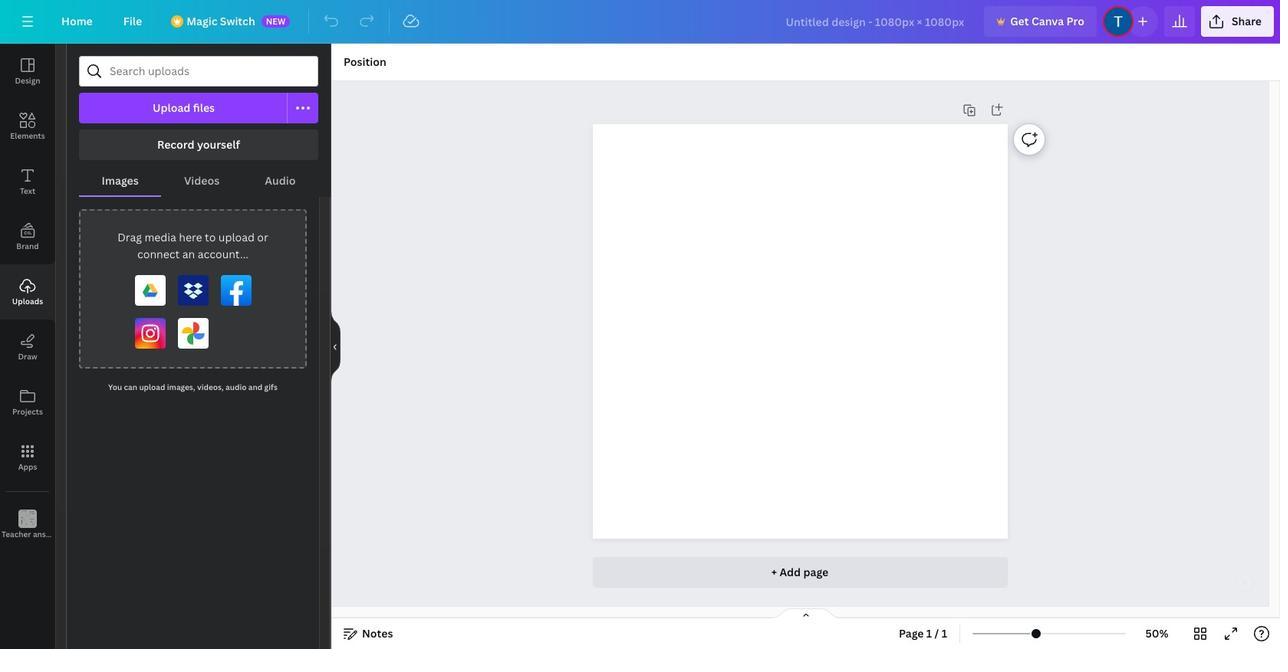 Task type: locate. For each thing, give the bounding box(es) containing it.
1 right the "/"
[[942, 627, 947, 641]]

answer
[[33, 529, 60, 540]]

50%
[[1146, 627, 1169, 641]]

1 horizontal spatial 1
[[942, 627, 947, 641]]

file button
[[111, 6, 154, 37]]

;
[[27, 531, 29, 541]]

home
[[61, 14, 93, 28]]

an
[[182, 247, 195, 262]]

here
[[179, 230, 202, 245]]

+
[[772, 565, 777, 580]]

1 vertical spatial upload
[[139, 382, 165, 393]]

0 horizontal spatial upload
[[139, 382, 165, 393]]

apps
[[18, 462, 37, 473]]

files
[[193, 100, 215, 115]]

and
[[248, 382, 263, 393]]

upload files button
[[79, 93, 288, 124]]

upload right can
[[139, 382, 165, 393]]

50% button
[[1132, 622, 1182, 647]]

elements button
[[0, 99, 55, 154]]

home link
[[49, 6, 105, 37]]

0 vertical spatial upload
[[218, 230, 255, 245]]

get
[[1010, 14, 1029, 28]]

elements
[[10, 130, 45, 141]]

upload
[[153, 100, 191, 115]]

or
[[257, 230, 268, 245]]

images,
[[167, 382, 195, 393]]

canva assistant image
[[1240, 578, 1250, 588]]

upload
[[218, 230, 255, 245], [139, 382, 165, 393]]

show pages image
[[769, 608, 843, 621]]

1 horizontal spatial upload
[[218, 230, 255, 245]]

upload inside drag media here to upload or connect an account...
[[218, 230, 255, 245]]

projects button
[[0, 375, 55, 430]]

canva
[[1032, 14, 1064, 28]]

media
[[145, 230, 176, 245]]

to
[[205, 230, 216, 245]]

1
[[927, 627, 932, 641], [942, 627, 947, 641]]

audio
[[265, 173, 296, 188]]

upload files
[[153, 100, 215, 115]]

videos button
[[161, 166, 242, 196]]

1 left the "/"
[[927, 627, 932, 641]]

teacher
[[2, 529, 31, 540]]

page 1 / 1
[[899, 627, 947, 641]]

yourself
[[197, 137, 240, 152]]

switch
[[220, 14, 255, 28]]

record
[[157, 137, 195, 152]]

keys
[[61, 529, 78, 540]]

main menu bar
[[0, 0, 1280, 44]]

new
[[266, 15, 286, 27]]

apps button
[[0, 430, 55, 486]]

teacher answer keys
[[2, 529, 78, 540]]

videos
[[184, 173, 220, 188]]

get canva pro
[[1010, 14, 1085, 28]]

audio button
[[242, 166, 318, 196]]

0 horizontal spatial 1
[[927, 627, 932, 641]]

side panel tab list
[[0, 44, 78, 553]]

uploads
[[12, 296, 43, 307]]

upload up account... at the left of page
[[218, 230, 255, 245]]

2 1 from the left
[[942, 627, 947, 641]]



Task type: describe. For each thing, give the bounding box(es) containing it.
get canva pro button
[[984, 6, 1097, 37]]

design
[[15, 75, 40, 86]]

notes
[[362, 627, 393, 641]]

share button
[[1201, 6, 1274, 37]]

pro
[[1067, 14, 1085, 28]]

images
[[102, 173, 139, 188]]

draw
[[18, 351, 37, 362]]

notes button
[[338, 622, 399, 647]]

design button
[[0, 44, 55, 99]]

you
[[108, 382, 122, 393]]

images button
[[79, 166, 161, 196]]

Design title text field
[[774, 6, 978, 37]]

position button
[[338, 50, 393, 74]]

gifs
[[264, 382, 278, 393]]

page
[[804, 565, 829, 580]]

share
[[1232, 14, 1262, 28]]

magic switch
[[187, 14, 255, 28]]

text
[[20, 186, 35, 196]]

page
[[899, 627, 924, 641]]

1 1 from the left
[[927, 627, 932, 641]]

hide image
[[331, 310, 341, 384]]

brand
[[16, 241, 39, 252]]

add
[[780, 565, 801, 580]]

draw button
[[0, 320, 55, 375]]

account...
[[198, 247, 249, 262]]

file
[[123, 14, 142, 28]]

record yourself
[[157, 137, 240, 152]]

can
[[124, 382, 137, 393]]

you can upload images, videos, audio and gifs
[[108, 382, 278, 393]]

text button
[[0, 154, 55, 209]]

projects
[[12, 407, 43, 417]]

+ add page
[[772, 565, 829, 580]]

Search uploads search field
[[110, 57, 308, 86]]

magic
[[187, 14, 217, 28]]

videos,
[[197, 382, 224, 393]]

record yourself button
[[79, 130, 318, 160]]

position
[[344, 54, 386, 69]]

drag
[[117, 230, 142, 245]]

/
[[935, 627, 939, 641]]

connect
[[137, 247, 180, 262]]

+ add page button
[[593, 558, 1008, 588]]

uploads button
[[0, 265, 55, 320]]

drag media here to upload or connect an account...
[[117, 230, 268, 262]]

brand button
[[0, 209, 55, 265]]

audio
[[226, 382, 247, 393]]



Task type: vqa. For each thing, say whether or not it's contained in the screenshot.
the middle Be
no



